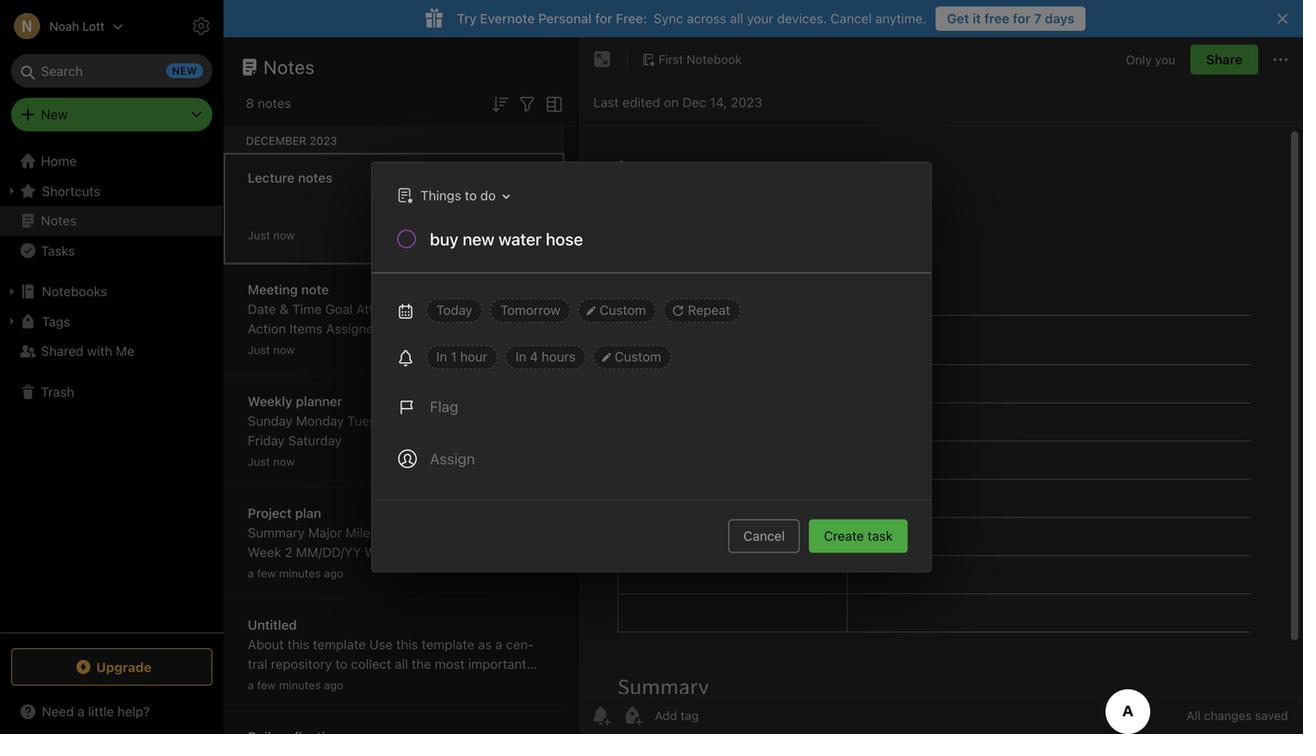 Task type: describe. For each thing, give the bounding box(es) containing it.
first notebook button
[[635, 47, 748, 73]]

in for in 1 hour
[[436, 349, 447, 364]]

monday
[[296, 413, 344, 429]]

lecture notes
[[248, 170, 332, 185]]

in for in 4 hours
[[516, 349, 526, 364]]

out
[[319, 340, 339, 356]]

wednesday
[[401, 413, 471, 429]]

edited
[[622, 95, 660, 110]]

devices.
[[777, 11, 827, 26]]

do
[[480, 188, 496, 203]]

me inside tree
[[116, 343, 134, 359]]

all changes saved
[[1187, 708, 1288, 722]]

settings image
[[190, 15, 212, 37]]

Go to note or move task field
[[388, 182, 516, 209]]

first notebook
[[659, 52, 742, 66]]

most
[[435, 656, 465, 672]]

saturday
[[288, 433, 342, 448]]

sunday
[[248, 413, 293, 429]]

minutes for tral
[[279, 679, 321, 692]]

Search text field
[[24, 54, 199, 88]]

goal
[[325, 301, 353, 317]]

mm/dd/yy up started
[[413, 545, 478, 560]]

track...
[[248, 603, 301, 619]]

notes right 8
[[258, 95, 291, 111]]

important
[[468, 656, 527, 672]]

few for tral
[[257, 679, 276, 692]]

for for free:
[[595, 11, 613, 26]]

0 vertical spatial your
[[747, 11, 774, 26]]

milestones
[[346, 525, 411, 540]]

below
[[292, 695, 328, 711]]

information
[[248, 676, 316, 691]]

project plan summary major milestones week 1 mm/dd/yy week 2 mm/dd/yy week 3 mm/dd/yy week 4 mm/dd/yy week 5 mm/dd/yy task 1 task 2 task 3 task 4 legend not started on track...
[[248, 505, 527, 619]]

2 now from the top
[[273, 343, 295, 356]]

expand note image
[[592, 48, 614, 71]]

notebook
[[687, 52, 742, 66]]

2 template from the left
[[422, 637, 475, 652]]

tree containing home
[[0, 146, 224, 632]]

attendees
[[356, 301, 418, 317]]

and
[[432, 340, 454, 356]]

first
[[659, 52, 683, 66]]

8
[[246, 95, 254, 111]]

shortcuts button
[[0, 176, 223, 206]]

1 things to do button from the left
[[388, 182, 516, 209]]

shared
[[41, 343, 84, 359]]

ago for tral
[[324, 679, 344, 692]]

cen
[[506, 637, 534, 652]]

major
[[308, 525, 342, 540]]

0 vertical spatial cancel
[[831, 11, 872, 26]]

1 horizontal spatial meeting
[[483, 321, 532, 336]]

new
[[41, 107, 68, 122]]

upgrade
[[96, 659, 152, 675]]

2 vertical spatial 1
[[465, 564, 470, 579]]

infor
[[507, 676, 540, 691]]

add a reminder image
[[590, 704, 612, 727]]

a few minutes ago for mm/dd/yy
[[248, 567, 344, 580]]

0 horizontal spatial meeting
[[342, 340, 391, 356]]

notes down status
[[395, 340, 428, 356]]

mm/dd/yy down summary
[[248, 564, 313, 579]]

expand notebooks image
[[5, 284, 20, 299]]

status
[[384, 321, 423, 336]]

trash
[[41, 384, 74, 400]]

tags
[[42, 314, 70, 329]]

flag
[[430, 398, 458, 415]]

1 horizontal spatial 3
[[402, 545, 410, 560]]

notebooks
[[42, 284, 107, 299]]

get it free for 7 days button
[[936, 7, 1086, 31]]

1 vertical spatial 1
[[451, 525, 457, 540]]

things to do
[[421, 188, 496, 203]]

untitled about this template use this template as a cen tral repository to collect all the most important information about your trips. complete the infor mation below and...
[[248, 617, 540, 711]]

1 horizontal spatial 2
[[505, 564, 513, 579]]

anytime.
[[875, 11, 927, 26]]

and...
[[331, 695, 365, 711]]

dec
[[683, 95, 706, 110]]

add tag image
[[621, 704, 644, 727]]

to inside "untitled about this template use this template as a cen tral repository to collect all the most important information about your trips. complete the infor mation below and..."
[[335, 656, 348, 672]]

7
[[1034, 11, 1042, 26]]

date & time goal attendees me agenda notes action items assignee status clean up meeting notes send out meeting notes and action items
[[248, 301, 532, 356]]

Note Editor text field
[[579, 127, 1303, 696]]

up
[[464, 321, 480, 336]]

flag button
[[387, 384, 470, 429]]

agenda
[[443, 301, 489, 317]]

evernote
[[480, 11, 535, 26]]

hour
[[460, 349, 488, 364]]

untitled
[[248, 617, 297, 633]]

planner
[[296, 394, 342, 409]]

cancel inside button
[[744, 528, 785, 544]]

summary
[[248, 525, 305, 540]]

a for mm/dd/yy
[[248, 567, 254, 580]]

about
[[320, 676, 354, 691]]

4 inside button
[[530, 349, 538, 364]]

sync
[[654, 11, 683, 26]]

Enter task text field
[[428, 228, 909, 255]]

lecture
[[248, 170, 295, 185]]

week up the on
[[482, 545, 515, 560]]

upgrade button
[[11, 648, 212, 686]]

today button
[[426, 299, 483, 323]]

2 vertical spatial 4
[[321, 584, 330, 599]]

week right milestones
[[414, 525, 447, 540]]

14,
[[710, 95, 727, 110]]

only
[[1126, 52, 1152, 66]]

note
[[301, 282, 329, 297]]

cancel button
[[729, 519, 800, 553]]

changes
[[1204, 708, 1252, 722]]

complete
[[422, 676, 480, 691]]

create task button
[[809, 519, 908, 553]]

assignee
[[326, 321, 381, 336]]

in 4 hours
[[516, 349, 576, 364]]

meeting note
[[248, 282, 329, 297]]

mm/dd/yy up not
[[365, 564, 430, 579]]

custom for tomorrow
[[600, 302, 646, 318]]

mm/dd/yy up the on
[[460, 525, 526, 540]]



Task type: vqa. For each thing, say whether or not it's contained in the screenshot.


Task type: locate. For each thing, give the bounding box(es) containing it.
1 in from the left
[[436, 349, 447, 364]]

about
[[248, 637, 284, 652]]

now up meeting note in the top left of the page
[[273, 229, 295, 242]]

a inside "untitled about this template use this template as a cen tral repository to collect all the most important information about your trips. complete the infor mation below and..."
[[495, 637, 502, 652]]

meeting up "items"
[[483, 321, 532, 336]]

1 vertical spatial the
[[484, 676, 503, 691]]

3 down milestones
[[402, 545, 410, 560]]

0 horizontal spatial notes
[[41, 213, 77, 228]]

home
[[41, 153, 77, 169]]

custom button
[[578, 299, 656, 323], [593, 345, 672, 369]]

with
[[87, 343, 112, 359]]

me inside date & time goal attendees me agenda notes action items assignee status clean up meeting notes send out meeting notes and action items
[[421, 301, 440, 317]]

0 vertical spatial minutes
[[279, 567, 321, 580]]

2 few from the top
[[257, 679, 276, 692]]

3 up track...
[[279, 584, 287, 599]]

free
[[984, 11, 1010, 26]]

1 vertical spatial meeting
[[342, 340, 391, 356]]

0 horizontal spatial cancel
[[744, 528, 785, 544]]

1 now from the top
[[273, 229, 295, 242]]

on
[[664, 95, 679, 110]]

&
[[280, 301, 289, 317]]

in left hours
[[516, 349, 526, 364]]

tral
[[248, 637, 534, 672]]

0 vertical spatial a few minutes ago
[[248, 567, 344, 580]]

minutes for mm/dd/yy
[[279, 567, 321, 580]]

assign
[[430, 450, 475, 468]]

1 horizontal spatial notes
[[264, 56, 315, 78]]

1 inside button
[[451, 349, 457, 364]]

expand tags image
[[5, 314, 20, 329]]

0 vertical spatial custom button
[[578, 299, 656, 323]]

2 ago from the top
[[324, 679, 344, 692]]

get it free for 7 days
[[947, 11, 1075, 26]]

a up track...
[[248, 567, 254, 580]]

few for mm/dd/yy
[[257, 567, 276, 580]]

2 vertical spatial notes
[[492, 301, 528, 317]]

2 horizontal spatial 4
[[530, 349, 538, 364]]

started
[[412, 584, 469, 599]]

2 just now from the top
[[248, 343, 295, 356]]

0 vertical spatial 4
[[530, 349, 538, 364]]

a few minutes ago up track...
[[248, 567, 344, 580]]

minutes
[[279, 567, 321, 580], [279, 679, 321, 692]]

try
[[457, 11, 477, 26]]

1 horizontal spatial me
[[421, 301, 440, 317]]

0 horizontal spatial for
[[595, 11, 613, 26]]

1 horizontal spatial this
[[396, 637, 418, 652]]

0 vertical spatial notes
[[264, 56, 315, 78]]

0 horizontal spatial template
[[313, 637, 366, 652]]

all
[[1187, 708, 1201, 722]]

2 just from the top
[[248, 343, 270, 356]]

legend
[[333, 584, 378, 599]]

tree
[[0, 146, 224, 632]]

custom button left "repeat" button
[[578, 299, 656, 323]]

a few minutes ago down repository
[[248, 679, 344, 692]]

2 in from the left
[[516, 349, 526, 364]]

0 vertical spatial me
[[421, 301, 440, 317]]

collect
[[351, 656, 391, 672]]

get
[[947, 11, 969, 26]]

3 just from the top
[[248, 455, 270, 468]]

1 ago from the top
[[324, 567, 344, 580]]

free:
[[616, 11, 647, 26]]

2 this from the left
[[396, 637, 418, 652]]

0 horizontal spatial to
[[335, 656, 348, 672]]

project
[[248, 505, 292, 521]]

now down friday
[[273, 455, 295, 468]]

all inside "untitled about this template use this template as a cen tral repository to collect all the most important information about your trips. complete the infor mation below and..."
[[395, 656, 408, 672]]

assign button
[[387, 436, 486, 481]]

1 horizontal spatial the
[[484, 676, 503, 691]]

you
[[1155, 52, 1176, 66]]

just now down action
[[248, 343, 295, 356]]

notes up "items"
[[492, 301, 528, 317]]

this
[[287, 637, 309, 652], [396, 637, 418, 652]]

to left do
[[465, 188, 477, 203]]

1 horizontal spatial to
[[465, 188, 477, 203]]

just up meeting
[[248, 229, 270, 242]]

0 horizontal spatial the
[[412, 656, 431, 672]]

1 horizontal spatial template
[[422, 637, 475, 652]]

all
[[730, 11, 744, 26], [395, 656, 408, 672]]

across
[[687, 11, 727, 26]]

items
[[290, 321, 323, 336]]

new button
[[11, 98, 212, 131]]

1 a few minutes ago from the top
[[248, 567, 344, 580]]

for inside "button"
[[1013, 11, 1031, 26]]

note window element
[[579, 37, 1303, 734]]

just down friday
[[248, 455, 270, 468]]

minutes up track...
[[279, 567, 321, 580]]

1 vertical spatial 2
[[505, 564, 513, 579]]

1 vertical spatial few
[[257, 679, 276, 692]]

mm/dd/yy down major
[[296, 545, 361, 560]]

notes inside notes link
[[41, 213, 77, 228]]

notebooks link
[[0, 277, 223, 306]]

custom left "repeat" button
[[600, 302, 646, 318]]

create
[[824, 528, 864, 544]]

your down "collect"
[[358, 676, 384, 691]]

1 horizontal spatial your
[[747, 11, 774, 26]]

personal
[[538, 11, 592, 26]]

shortcuts
[[42, 183, 100, 199]]

custom button for in 4 hours
[[593, 345, 672, 369]]

a
[[248, 567, 254, 580], [495, 637, 502, 652], [248, 679, 254, 692]]

1 vertical spatial cancel
[[744, 528, 785, 544]]

0 vertical spatial 1
[[451, 349, 457, 364]]

1 vertical spatial to
[[335, 656, 348, 672]]

2 minutes from the top
[[279, 679, 321, 692]]

task
[[434, 564, 461, 579], [474, 564, 501, 579], [248, 584, 275, 599], [290, 584, 318, 599]]

ago left 5
[[324, 567, 344, 580]]

to up the about
[[335, 656, 348, 672]]

1
[[451, 349, 457, 364], [451, 525, 457, 540], [465, 564, 470, 579]]

plan
[[295, 505, 321, 521]]

minutes up below
[[279, 679, 321, 692]]

0 vertical spatial the
[[412, 656, 431, 672]]

custom right hours
[[615, 349, 661, 364]]

few up track...
[[257, 567, 276, 580]]

in 4 hours button
[[505, 345, 586, 369]]

meeting down assignee at the left of page
[[342, 340, 391, 356]]

me up clean
[[421, 301, 440, 317]]

4
[[530, 349, 538, 364], [519, 545, 527, 560], [321, 584, 330, 599]]

repeat
[[688, 302, 730, 318]]

as
[[478, 637, 492, 652]]

0 vertical spatial ago
[[324, 567, 344, 580]]

1 horizontal spatial cancel
[[831, 11, 872, 26]]

items
[[498, 340, 531, 356]]

1 vertical spatial me
[[116, 343, 134, 359]]

week left 5
[[316, 564, 350, 579]]

hours
[[542, 349, 576, 364]]

2 vertical spatial just
[[248, 455, 270, 468]]

cancel left create
[[744, 528, 785, 544]]

friday
[[248, 433, 285, 448]]

a down about
[[248, 679, 254, 692]]

in down clean
[[436, 349, 447, 364]]

try evernote personal for free: sync across all your devices. cancel anytime.
[[457, 11, 927, 26]]

use
[[369, 637, 393, 652]]

0 vertical spatial 3
[[402, 545, 410, 560]]

this right use
[[396, 637, 418, 652]]

mation
[[248, 676, 540, 711]]

1 template from the left
[[313, 637, 366, 652]]

3 now from the top
[[273, 455, 295, 468]]

for left free:
[[595, 11, 613, 26]]

notes up 8 notes
[[264, 56, 315, 78]]

1 vertical spatial custom button
[[593, 345, 672, 369]]

date
[[248, 301, 276, 317]]

notes up tasks
[[41, 213, 77, 228]]

cancel right the devices.
[[831, 11, 872, 26]]

for for 7
[[1013, 11, 1031, 26]]

4 left hours
[[530, 349, 538, 364]]

0 vertical spatial a
[[248, 567, 254, 580]]

template up most
[[422, 637, 475, 652]]

tomorrow button
[[490, 299, 571, 323]]

0 horizontal spatial your
[[358, 676, 384, 691]]

your inside "untitled about this template use this template as a cen tral repository to collect all the most important information about your trips. complete the infor mation below and..."
[[358, 676, 384, 691]]

0 horizontal spatial 3
[[279, 584, 287, 599]]

1 vertical spatial custom
[[615, 349, 661, 364]]

1 vertical spatial now
[[273, 343, 295, 356]]

2 a few minutes ago from the top
[[248, 679, 344, 692]]

the down important
[[484, 676, 503, 691]]

last edited on dec 14, 2023
[[593, 95, 762, 110]]

0 horizontal spatial all
[[395, 656, 408, 672]]

all up trips.
[[395, 656, 408, 672]]

3
[[402, 545, 410, 560], [279, 584, 287, 599]]

1 horizontal spatial in
[[516, 349, 526, 364]]

1 minutes from the top
[[279, 567, 321, 580]]

a few minutes ago for tral
[[248, 679, 344, 692]]

custom button right hours
[[593, 345, 672, 369]]

1 horizontal spatial all
[[730, 11, 744, 26]]

me right with
[[116, 343, 134, 359]]

last
[[593, 95, 619, 110]]

week
[[414, 525, 447, 540], [248, 545, 281, 560], [365, 545, 398, 560], [482, 545, 515, 560], [316, 564, 350, 579]]

to inside field
[[465, 188, 477, 203]]

0 vertical spatial meeting
[[483, 321, 532, 336]]

1 vertical spatial 3
[[279, 584, 287, 599]]

1 vertical spatial a few minutes ago
[[248, 679, 344, 692]]

ago up 'and...'
[[324, 679, 344, 692]]

your left the devices.
[[747, 11, 774, 26]]

0 vertical spatial 2
[[285, 545, 292, 560]]

now
[[273, 229, 295, 242], [273, 343, 295, 356], [273, 455, 295, 468]]

this up repository
[[287, 637, 309, 652]]

the
[[412, 656, 431, 672], [484, 676, 503, 691]]

1 this from the left
[[287, 637, 309, 652]]

1 vertical spatial just now
[[248, 343, 295, 356]]

week down milestones
[[365, 545, 398, 560]]

just now up meeting
[[248, 229, 295, 242]]

not
[[381, 584, 409, 599]]

template up "collect"
[[313, 637, 366, 652]]

0 horizontal spatial 4
[[321, 584, 330, 599]]

2 vertical spatial a
[[248, 679, 254, 692]]

meeting
[[248, 282, 298, 297]]

2 things to do button from the left
[[393, 182, 516, 209]]

1 vertical spatial just
[[248, 343, 270, 356]]

week down summary
[[248, 545, 281, 560]]

weekly
[[248, 394, 292, 409]]

2 up cen
[[505, 564, 513, 579]]

4 up cen
[[519, 545, 527, 560]]

custom for in 4 hours
[[615, 349, 661, 364]]

1 vertical spatial ago
[[324, 679, 344, 692]]

1 horizontal spatial for
[[1013, 11, 1031, 26]]

now down action
[[273, 343, 295, 356]]

0 vertical spatial few
[[257, 567, 276, 580]]

just now
[[248, 229, 295, 242], [248, 343, 295, 356]]

0 horizontal spatial 2
[[285, 545, 292, 560]]

1 just from the top
[[248, 229, 270, 242]]

all right across
[[730, 11, 744, 26]]

0 vertical spatial just
[[248, 229, 270, 242]]

cancel
[[831, 11, 872, 26], [744, 528, 785, 544]]

1 for from the left
[[595, 11, 613, 26]]

4 left legend
[[321, 584, 330, 599]]

1 vertical spatial minutes
[[279, 679, 321, 692]]

just inside weekly planner sunday monday tuesday wednesday thursday friday saturday just now
[[248, 455, 270, 468]]

0 horizontal spatial me
[[116, 343, 134, 359]]

0 vertical spatial now
[[273, 229, 295, 242]]

in 1 hour button
[[426, 345, 498, 369]]

1 vertical spatial your
[[358, 676, 384, 691]]

trips.
[[388, 676, 419, 691]]

the up trips.
[[412, 656, 431, 672]]

2 down summary
[[285, 545, 292, 560]]

a right as
[[495, 637, 502, 652]]

1 vertical spatial a
[[495, 637, 502, 652]]

share button
[[1190, 45, 1259, 75]]

notes down action
[[248, 340, 281, 356]]

0 horizontal spatial in
[[436, 349, 447, 364]]

trash link
[[0, 377, 223, 407]]

None search field
[[24, 54, 199, 88]]

1 vertical spatial 4
[[519, 545, 527, 560]]

to
[[465, 188, 477, 203], [335, 656, 348, 672]]

things
[[421, 188, 461, 203]]

1 horizontal spatial 4
[[519, 545, 527, 560]]

saved
[[1255, 708, 1288, 722]]

only you
[[1126, 52, 1176, 66]]

ago for mm/dd/yy
[[324, 567, 344, 580]]

things to do button
[[388, 182, 516, 209], [393, 182, 516, 209]]

just down action
[[248, 343, 270, 356]]

just
[[248, 229, 270, 242], [248, 343, 270, 356], [248, 455, 270, 468]]

2 horizontal spatial notes
[[492, 301, 528, 317]]

it
[[973, 11, 981, 26]]

1 just now from the top
[[248, 229, 295, 242]]

for left 7
[[1013, 11, 1031, 26]]

0 vertical spatial custom
[[600, 302, 646, 318]]

repository
[[271, 656, 332, 672]]

notes inside date & time goal attendees me agenda notes action items assignee status clean up meeting notes send out meeting notes and action items
[[492, 301, 528, 317]]

0 vertical spatial just now
[[248, 229, 295, 242]]

2 vertical spatial now
[[273, 455, 295, 468]]

notes right lecture
[[298, 170, 332, 185]]

now inside weekly planner sunday monday tuesday wednesday thursday friday saturday just now
[[273, 455, 295, 468]]

few down about
[[257, 679, 276, 692]]

in 1 hour
[[436, 349, 488, 364]]

1 vertical spatial notes
[[41, 213, 77, 228]]

0 vertical spatial to
[[465, 188, 477, 203]]

tasks
[[41, 243, 75, 258]]

1 vertical spatial all
[[395, 656, 408, 672]]

task
[[868, 528, 893, 544]]

0 vertical spatial all
[[730, 11, 744, 26]]

home link
[[0, 146, 224, 176]]

action
[[248, 321, 286, 336]]

0 horizontal spatial this
[[287, 637, 309, 652]]

1 few from the top
[[257, 567, 276, 580]]

a for tral
[[248, 679, 254, 692]]

custom
[[600, 302, 646, 318], [615, 349, 661, 364]]

2 for from the left
[[1013, 11, 1031, 26]]

custom button for tomorrow
[[578, 299, 656, 323]]



